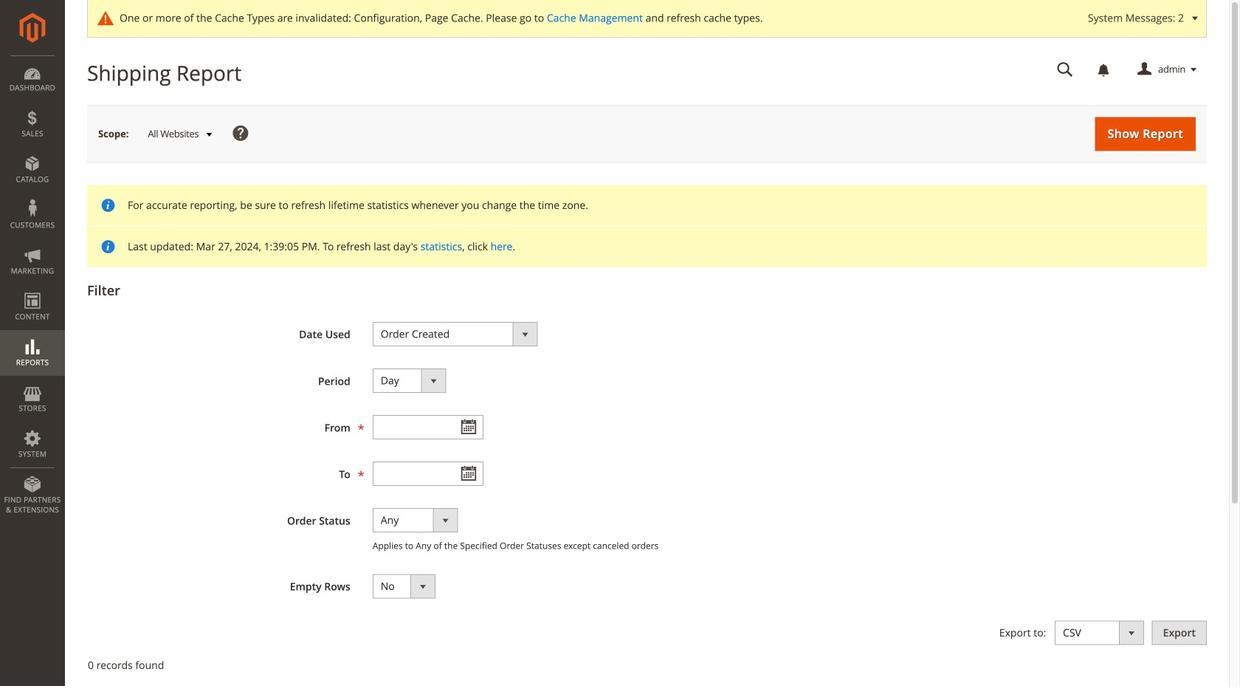 Task type: locate. For each thing, give the bounding box(es) containing it.
menu bar
[[0, 55, 65, 522]]

magento admin panel image
[[20, 13, 45, 43]]

None text field
[[373, 462, 483, 486]]

None text field
[[1047, 57, 1084, 83], [373, 415, 483, 439], [1047, 57, 1084, 83], [373, 415, 483, 439]]



